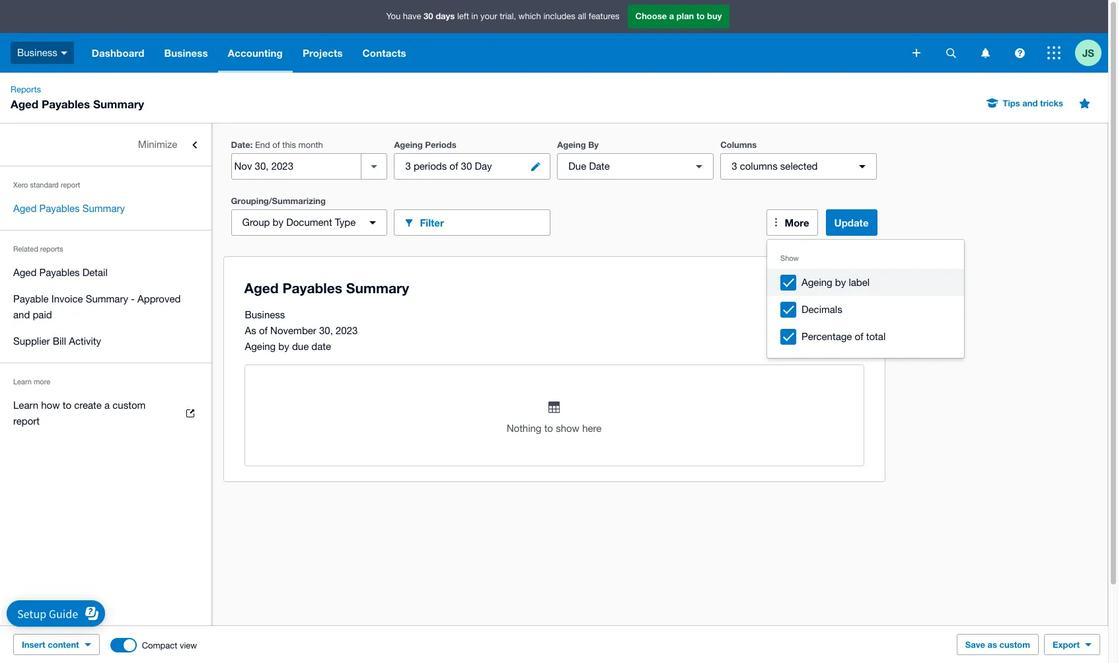 Task type: vqa. For each thing, say whether or not it's contained in the screenshot.
You have 30 days left in your trial, which includes all features
yes



Task type: locate. For each thing, give the bounding box(es) containing it.
1 vertical spatial report
[[13, 416, 40, 427]]

show
[[556, 423, 580, 434]]

a
[[669, 11, 674, 21], [104, 400, 110, 411]]

0 vertical spatial date
[[231, 139, 250, 150]]

show
[[780, 254, 799, 262]]

summary up minimize button
[[93, 97, 144, 111]]

payables inside aged payables detail link
[[39, 267, 80, 278]]

create
[[74, 400, 102, 411]]

1 vertical spatial custom
[[1000, 640, 1030, 650]]

learn down learn more
[[13, 400, 38, 411]]

summary for payables
[[82, 203, 125, 214]]

banner containing js
[[0, 0, 1108, 73]]

-
[[131, 293, 135, 305]]

1 vertical spatial and
[[13, 309, 30, 320]]

navigation inside banner
[[82, 33, 903, 73]]

svg image inside business popup button
[[61, 51, 67, 55]]

by left due
[[278, 341, 289, 352]]

date inside due date popup button
[[589, 161, 610, 172]]

1 vertical spatial summary
[[82, 203, 125, 214]]

0 vertical spatial and
[[1023, 98, 1038, 108]]

decimals
[[802, 304, 842, 315]]

of left the total
[[855, 331, 863, 342]]

1 horizontal spatial 30
[[461, 161, 472, 172]]

0 horizontal spatial custom
[[113, 400, 146, 411]]

document
[[286, 217, 332, 228]]

2 vertical spatial to
[[544, 423, 553, 434]]

filter button
[[394, 209, 551, 236]]

of inside business as of november 30, 2023 ageing by due date
[[259, 325, 268, 336]]

of inside list box
[[855, 331, 863, 342]]

summary inside reports aged payables summary
[[93, 97, 144, 111]]

summary inside payable invoice summary - approved and paid
[[86, 293, 128, 305]]

reports
[[11, 85, 41, 94]]

day
[[475, 161, 492, 172]]

due date
[[568, 161, 610, 172]]

by inside button
[[835, 277, 846, 288]]

business inside popup button
[[17, 47, 57, 58]]

1 vertical spatial a
[[104, 400, 110, 411]]

a left plan
[[669, 11, 674, 21]]

date left end
[[231, 139, 250, 150]]

of right as
[[259, 325, 268, 336]]

custom
[[113, 400, 146, 411], [1000, 640, 1030, 650]]

supplier
[[13, 336, 50, 347]]

aged inside 'link'
[[13, 203, 37, 214]]

report
[[61, 181, 80, 189], [13, 416, 40, 427]]

features
[[589, 11, 620, 21]]

0 horizontal spatial 30
[[424, 11, 433, 21]]

0 vertical spatial 30
[[424, 11, 433, 21]]

standard
[[30, 181, 59, 189]]

aged for aged payables summary
[[13, 203, 37, 214]]

learn for learn more
[[13, 378, 32, 386]]

aged down reports link
[[11, 97, 38, 111]]

columns
[[720, 139, 757, 150]]

by left label
[[835, 277, 846, 288]]

3 inside button
[[405, 161, 411, 172]]

accounting button
[[218, 33, 293, 73]]

accounting
[[228, 47, 283, 59]]

1 vertical spatial by
[[835, 277, 846, 288]]

0 horizontal spatial and
[[13, 309, 30, 320]]

1 horizontal spatial a
[[669, 11, 674, 21]]

tips
[[1003, 98, 1020, 108]]

1 vertical spatial aged
[[13, 203, 37, 214]]

of
[[272, 140, 280, 150], [450, 161, 458, 172], [259, 325, 268, 336], [855, 331, 863, 342]]

date : end of this month
[[231, 139, 323, 150]]

selected
[[780, 161, 818, 172]]

and down payable
[[13, 309, 30, 320]]

ageing up periods on the top left of the page
[[394, 139, 423, 150]]

0 horizontal spatial report
[[13, 416, 40, 427]]

1 horizontal spatial report
[[61, 181, 80, 189]]

3 down the columns
[[732, 161, 737, 172]]

1 horizontal spatial 3
[[732, 161, 737, 172]]

2 horizontal spatial to
[[696, 11, 705, 21]]

more
[[34, 378, 50, 386]]

have
[[403, 11, 421, 21]]

business inside business as of november 30, 2023 ageing by due date
[[245, 309, 285, 320]]

payables down xero standard report
[[39, 203, 80, 214]]

and inside payable invoice summary - approved and paid
[[13, 309, 30, 320]]

payables down reports
[[39, 267, 80, 278]]

list box containing ageing by label
[[767, 240, 964, 358]]

group
[[767, 240, 964, 358]]

columns
[[740, 161, 778, 172]]

decimals button
[[767, 296, 964, 323]]

content
[[48, 640, 79, 650]]

plan
[[677, 11, 694, 21]]

30 left day
[[461, 161, 472, 172]]

ageing left by
[[557, 139, 586, 150]]

0 horizontal spatial to
[[63, 400, 71, 411]]

reports link
[[5, 83, 46, 96]]

custom right create
[[113, 400, 146, 411]]

2 vertical spatial payables
[[39, 267, 80, 278]]

2 horizontal spatial svg image
[[981, 48, 990, 58]]

summary for invoice
[[86, 293, 128, 305]]

business
[[17, 47, 57, 58], [164, 47, 208, 59], [245, 309, 285, 320]]

1 learn from the top
[[13, 378, 32, 386]]

filter
[[420, 216, 444, 228]]

percentage of total
[[802, 331, 886, 342]]

2 3 from the left
[[732, 161, 737, 172]]

ageing for ageing periods
[[394, 139, 423, 150]]

this
[[282, 140, 296, 150]]

summary
[[93, 97, 144, 111], [82, 203, 125, 214], [86, 293, 128, 305]]

report down learn more
[[13, 416, 40, 427]]

ageing by label button
[[767, 269, 964, 296]]

0 horizontal spatial a
[[104, 400, 110, 411]]

navigation containing dashboard
[[82, 33, 903, 73]]

2 vertical spatial by
[[278, 341, 289, 352]]

xero
[[13, 181, 28, 189]]

update button
[[826, 209, 877, 236]]

dashboard link
[[82, 33, 154, 73]]

includes
[[543, 11, 575, 21]]

and inside button
[[1023, 98, 1038, 108]]

learn how to create a custom report
[[13, 400, 146, 427]]

learn left more
[[13, 378, 32, 386]]

1 horizontal spatial business
[[164, 47, 208, 59]]

ageing up decimals
[[802, 277, 832, 288]]

by inside popup button
[[273, 217, 284, 228]]

payable invoice summary - approved and paid link
[[0, 286, 211, 328]]

1 horizontal spatial to
[[544, 423, 553, 434]]

and right tips
[[1023, 98, 1038, 108]]

to right 'how'
[[63, 400, 71, 411]]

1 3 from the left
[[405, 161, 411, 172]]

1 horizontal spatial date
[[589, 161, 610, 172]]

payables for summary
[[39, 203, 80, 214]]

xero standard report
[[13, 181, 80, 189]]

1 horizontal spatial and
[[1023, 98, 1038, 108]]

ageing by
[[557, 139, 599, 150]]

0 vertical spatial aged
[[11, 97, 38, 111]]

save as custom
[[965, 640, 1030, 650]]

list box
[[767, 240, 964, 358]]

svg image
[[946, 48, 956, 58], [981, 48, 990, 58], [61, 51, 67, 55]]

2 learn from the top
[[13, 400, 38, 411]]

your
[[480, 11, 497, 21]]

2 vertical spatial summary
[[86, 293, 128, 305]]

3 left periods on the top left of the page
[[405, 161, 411, 172]]

due
[[292, 341, 309, 352]]

2 vertical spatial aged
[[13, 267, 37, 278]]

2 horizontal spatial svg image
[[1047, 46, 1061, 59]]

0 horizontal spatial svg image
[[913, 49, 921, 57]]

payables down reports link
[[42, 97, 90, 111]]

left
[[457, 11, 469, 21]]

1 horizontal spatial svg image
[[946, 48, 956, 58]]

report up aged payables summary
[[61, 181, 80, 189]]

to
[[696, 11, 705, 21], [63, 400, 71, 411], [544, 423, 553, 434]]

0 horizontal spatial svg image
[[61, 51, 67, 55]]

1 vertical spatial payables
[[39, 203, 80, 214]]

0 vertical spatial summary
[[93, 97, 144, 111]]

more
[[785, 217, 809, 229]]

1 horizontal spatial custom
[[1000, 640, 1030, 650]]

payables inside aged payables summary 'link'
[[39, 203, 80, 214]]

0 horizontal spatial business
[[17, 47, 57, 58]]

date right due on the right top
[[589, 161, 610, 172]]

group containing ageing by label
[[767, 240, 964, 358]]

date
[[231, 139, 250, 150], [589, 161, 610, 172]]

banner
[[0, 0, 1108, 73]]

0 horizontal spatial date
[[231, 139, 250, 150]]

1 vertical spatial 30
[[461, 161, 472, 172]]

0 horizontal spatial 3
[[405, 161, 411, 172]]

as
[[988, 640, 997, 650]]

summary left -
[[86, 293, 128, 305]]

learn inside learn how to create a custom report
[[13, 400, 38, 411]]

1 vertical spatial date
[[589, 161, 610, 172]]

0 vertical spatial payables
[[42, 97, 90, 111]]

by
[[273, 217, 284, 228], [835, 277, 846, 288], [278, 341, 289, 352]]

3 for 3 periods of 30 day
[[405, 161, 411, 172]]

projects button
[[293, 33, 353, 73]]

a right create
[[104, 400, 110, 411]]

to left the show
[[544, 423, 553, 434]]

custom right as
[[1000, 640, 1030, 650]]

ageing down as
[[245, 341, 276, 352]]

ageing inside business as of november 30, 2023 ageing by due date
[[245, 341, 276, 352]]

0 vertical spatial learn
[[13, 378, 32, 386]]

0 vertical spatial a
[[669, 11, 674, 21]]

ageing inside button
[[802, 277, 832, 288]]

3
[[405, 161, 411, 172], [732, 161, 737, 172]]

svg image
[[1047, 46, 1061, 59], [1015, 48, 1025, 58], [913, 49, 921, 57]]

payables for detail
[[39, 267, 80, 278]]

30
[[424, 11, 433, 21], [461, 161, 472, 172]]

0 vertical spatial custom
[[113, 400, 146, 411]]

aged down related
[[13, 267, 37, 278]]

nothing to show here
[[507, 423, 602, 434]]

by down grouping/summarizing
[[273, 217, 284, 228]]

by for group
[[273, 217, 284, 228]]

30 right have
[[424, 11, 433, 21]]

of left this
[[272, 140, 280, 150]]

how
[[41, 400, 60, 411]]

export
[[1053, 640, 1080, 650]]

to inside banner
[[696, 11, 705, 21]]

payables
[[42, 97, 90, 111], [39, 203, 80, 214], [39, 267, 80, 278]]

0 vertical spatial by
[[273, 217, 284, 228]]

summary down minimize button
[[82, 203, 125, 214]]

aged payables detail
[[13, 267, 108, 278]]

list of convenience dates image
[[361, 153, 387, 180]]

activity
[[69, 336, 101, 347]]

Report title field
[[241, 274, 858, 304]]

1 vertical spatial to
[[63, 400, 71, 411]]

0 vertical spatial to
[[696, 11, 705, 21]]

label
[[849, 277, 870, 288]]

to left the buy
[[696, 11, 705, 21]]

ageing periods
[[394, 139, 456, 150]]

supplier bill activity link
[[0, 328, 211, 355]]

navigation
[[82, 33, 903, 73]]

aged down xero
[[13, 203, 37, 214]]

1 vertical spatial learn
[[13, 400, 38, 411]]

2 horizontal spatial business
[[245, 309, 285, 320]]

ageing by label
[[802, 277, 870, 288]]

learn
[[13, 378, 32, 386], [13, 400, 38, 411]]

aged for aged payables detail
[[13, 267, 37, 278]]



Task type: describe. For each thing, give the bounding box(es) containing it.
paid
[[33, 309, 52, 320]]

insert content button
[[13, 634, 100, 656]]

aged payables detail link
[[0, 260, 211, 286]]

payables inside reports aged payables summary
[[42, 97, 90, 111]]

30 inside button
[[461, 161, 472, 172]]

to inside learn how to create a custom report
[[63, 400, 71, 411]]

aged inside reports aged payables summary
[[11, 97, 38, 111]]

ageing for ageing by label
[[802, 277, 832, 288]]

projects
[[303, 47, 343, 59]]

buy
[[707, 11, 722, 21]]

export button
[[1044, 634, 1100, 656]]

custom inside learn how to create a custom report
[[113, 400, 146, 411]]

minimize
[[138, 139, 177, 150]]

learn for learn how to create a custom report
[[13, 400, 38, 411]]

by inside business as of november 30, 2023 ageing by due date
[[278, 341, 289, 352]]

business as of november 30, 2023 ageing by due date
[[245, 309, 358, 352]]

invoice
[[51, 293, 83, 305]]

of right periods on the top left of the page
[[450, 161, 458, 172]]

3 columns selected
[[732, 161, 818, 172]]

which
[[518, 11, 541, 21]]

30,
[[319, 325, 333, 336]]

you
[[386, 11, 401, 21]]

2023
[[336, 325, 358, 336]]

aged payables summary
[[13, 203, 125, 214]]

3 periods of 30 day button
[[394, 153, 551, 180]]

remove from favorites image
[[1071, 90, 1098, 116]]

1 horizontal spatial svg image
[[1015, 48, 1025, 58]]

due date button
[[557, 153, 714, 180]]

due
[[568, 161, 586, 172]]

reports
[[40, 245, 63, 253]]

by for ageing
[[835, 277, 846, 288]]

0 vertical spatial report
[[61, 181, 80, 189]]

group
[[242, 217, 270, 228]]

approved
[[138, 293, 181, 305]]

as
[[245, 325, 256, 336]]

tricks
[[1040, 98, 1063, 108]]

of inside date : end of this month
[[272, 140, 280, 150]]

group by document type button
[[231, 209, 387, 236]]

insert
[[22, 640, 45, 650]]

js
[[1082, 47, 1094, 58]]

a inside learn how to create a custom report
[[104, 400, 110, 411]]

js button
[[1075, 33, 1108, 73]]

grouping/summarizing
[[231, 196, 326, 206]]

30 inside banner
[[424, 11, 433, 21]]

compact
[[142, 641, 177, 651]]

save as custom button
[[957, 634, 1039, 656]]

learn how to create a custom report link
[[0, 393, 211, 435]]

end
[[255, 140, 270, 150]]

type
[[335, 217, 356, 228]]

percentage of total button
[[767, 323, 964, 350]]

:
[[250, 139, 253, 150]]

view
[[180, 641, 197, 651]]

periods
[[425, 139, 456, 150]]

bill
[[53, 336, 66, 347]]

tips and tricks
[[1003, 98, 1063, 108]]

ageing for ageing by
[[557, 139, 586, 150]]

payable
[[13, 293, 49, 305]]

update
[[834, 217, 869, 229]]

date
[[311, 341, 331, 352]]

choose a plan to buy
[[635, 11, 722, 21]]

more button
[[766, 209, 818, 236]]

total
[[866, 331, 886, 342]]

aged payables summary link
[[0, 196, 211, 222]]

tips and tricks button
[[979, 93, 1071, 114]]

month
[[298, 140, 323, 150]]

report inside learn how to create a custom report
[[13, 416, 40, 427]]

contacts button
[[353, 33, 416, 73]]

reports aged payables summary
[[11, 85, 144, 111]]

choose
[[635, 11, 667, 21]]

business button
[[154, 33, 218, 73]]

payable invoice summary - approved and paid
[[13, 293, 181, 320]]

Select end date field
[[232, 154, 361, 179]]

detail
[[82, 267, 108, 278]]

3 for 3 columns selected
[[732, 161, 737, 172]]

you have 30 days left in your trial, which includes all features
[[386, 11, 620, 21]]

a inside banner
[[669, 11, 674, 21]]

by
[[588, 139, 599, 150]]

contacts
[[363, 47, 406, 59]]

percentage
[[802, 331, 852, 342]]

all
[[578, 11, 586, 21]]

nothing
[[507, 423, 542, 434]]

custom inside 'button'
[[1000, 640, 1030, 650]]

related reports
[[13, 245, 63, 253]]

trial,
[[500, 11, 516, 21]]

here
[[582, 423, 602, 434]]

november
[[270, 325, 316, 336]]

learn more
[[13, 378, 50, 386]]

business inside dropdown button
[[164, 47, 208, 59]]



